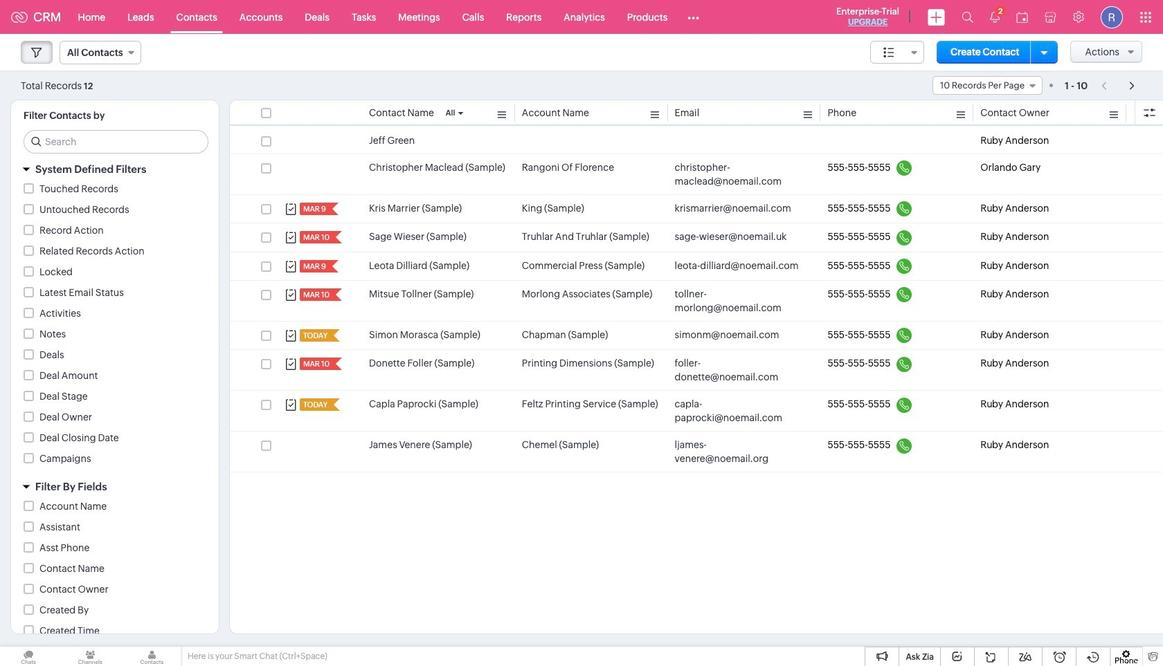 Task type: vqa. For each thing, say whether or not it's contained in the screenshot.
size image
yes



Task type: locate. For each thing, give the bounding box(es) containing it.
Search text field
[[24, 131, 208, 153]]

profile element
[[1092, 0, 1131, 34]]

create menu image
[[928, 9, 945, 25]]

row group
[[230, 127, 1163, 473]]

None field
[[60, 41, 141, 64], [870, 41, 924, 64], [932, 76, 1043, 95], [60, 41, 141, 64], [932, 76, 1043, 95]]

profile image
[[1101, 6, 1123, 28]]

logo image
[[11, 11, 28, 22]]



Task type: describe. For each thing, give the bounding box(es) containing it.
channels image
[[62, 647, 119, 667]]

chats image
[[0, 647, 57, 667]]

Other Modules field
[[679, 6, 708, 28]]

search element
[[953, 0, 982, 34]]

search image
[[962, 11, 973, 23]]

none field size
[[870, 41, 924, 64]]

create menu element
[[919, 0, 953, 34]]

contacts image
[[123, 647, 180, 667]]

signals element
[[982, 0, 1008, 34]]

calendar image
[[1016, 11, 1028, 22]]

size image
[[883, 46, 895, 59]]



